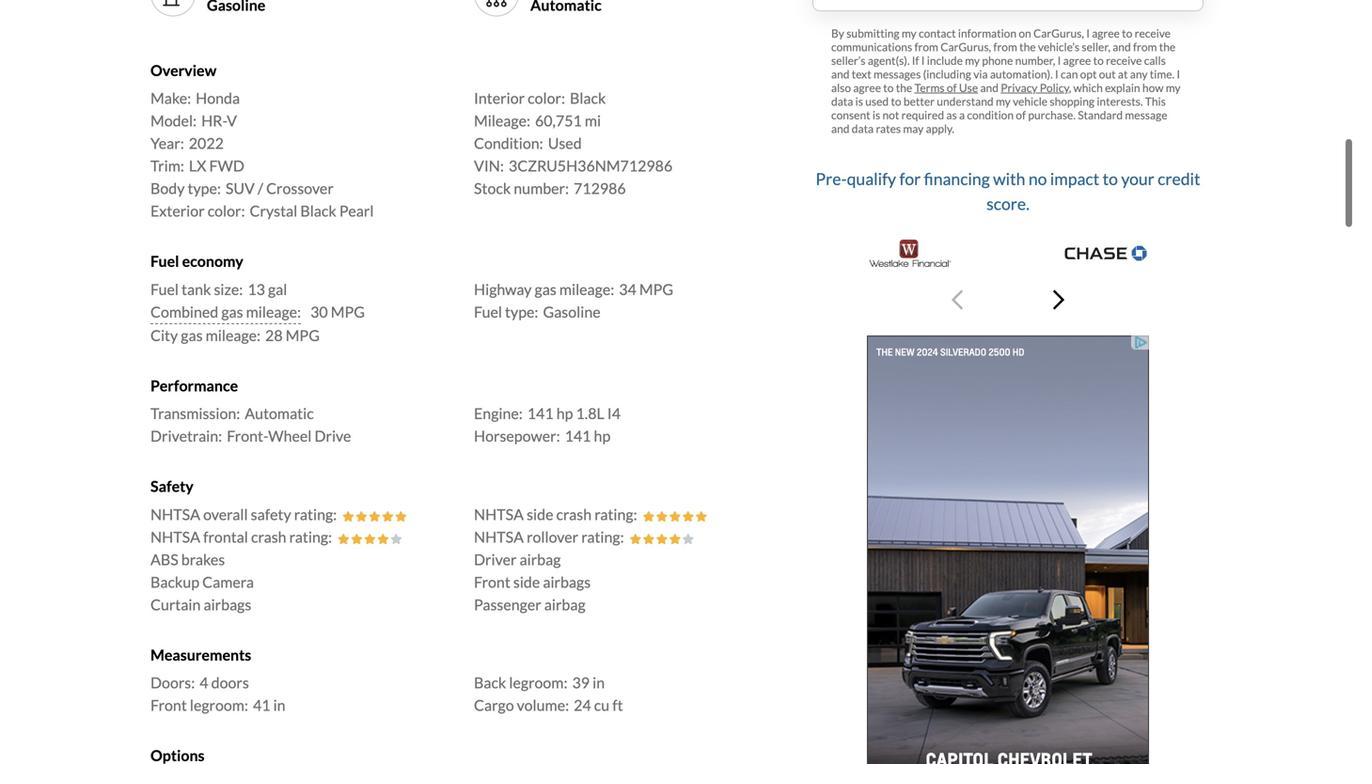 Task type: locate. For each thing, give the bounding box(es) containing it.
1 vertical spatial airbags
[[204, 596, 251, 614]]

1 vertical spatial 141
[[565, 427, 591, 446]]

1 vertical spatial in
[[273, 697, 286, 715]]

black up mi
[[570, 89, 606, 107]]

airbags down camera
[[204, 596, 251, 614]]

phone
[[982, 54, 1013, 67]]

24
[[574, 697, 591, 715]]

1 vertical spatial front
[[151, 697, 187, 715]]

on
[[1019, 26, 1032, 40]]

1 vertical spatial receive
[[1106, 54, 1142, 67]]

2 horizontal spatial gas
[[535, 280, 557, 299]]

1 horizontal spatial black
[[570, 89, 606, 107]]

from up any
[[1134, 40, 1157, 54]]

1 vertical spatial gas
[[221, 303, 243, 321]]

airbags inside abs brakes backup camera curtain airbags
[[204, 596, 251, 614]]

front-
[[227, 427, 268, 446]]

0 vertical spatial fuel
[[151, 252, 179, 271]]

fuel up combined
[[151, 280, 179, 299]]

0 horizontal spatial crash
[[251, 528, 286, 546]]

1 horizontal spatial color:
[[528, 89, 565, 107]]

my
[[902, 26, 917, 40], [965, 54, 980, 67], [1166, 81, 1181, 95], [996, 95, 1011, 108]]

receive up calls
[[1135, 26, 1171, 40]]

1 vertical spatial mpg
[[331, 303, 365, 321]]

vehicle's
[[1038, 40, 1080, 54]]

0 horizontal spatial airbags
[[204, 596, 251, 614]]

honda
[[196, 89, 240, 107]]

also
[[832, 81, 851, 95]]

0 horizontal spatial type:
[[188, 179, 221, 198]]

mpg
[[640, 280, 674, 299], [331, 303, 365, 321], [286, 326, 320, 345]]

1 from from the left
[[915, 40, 939, 54]]

141
[[528, 405, 554, 423], [565, 427, 591, 446]]

data left rates
[[852, 122, 874, 136]]

black inside interior color: black mileage: 60,751 mi condition: used vin: 3czru5h36nm712986 stock number: 712986
[[570, 89, 606, 107]]

side up the passenger
[[513, 573, 540, 591]]

wheel
[[268, 427, 312, 446]]

fuel left economy
[[151, 252, 179, 271]]

2 vertical spatial agree
[[854, 81, 881, 95]]

is left 'not' at top right
[[873, 108, 881, 122]]

4
[[200, 674, 208, 692]]

nhtsa for nhtsa frontal crash rating:
[[151, 528, 200, 546]]

of down privacy
[[1016, 108, 1026, 122]]

gas down size:
[[221, 303, 243, 321]]

0 vertical spatial black
[[570, 89, 606, 107]]

and left text
[[832, 67, 850, 81]]

41
[[253, 697, 270, 715]]

fuel type image
[[158, 0, 188, 9]]

chevron right image
[[1054, 289, 1065, 312]]

interior color: black mileage: 60,751 mi condition: used vin: 3czru5h36nm712986 stock number: 712986
[[474, 89, 673, 198]]

crash up the rollover
[[556, 505, 592, 524]]

1 horizontal spatial legroom:
[[509, 674, 568, 692]]

my right "how"
[[1166, 81, 1181, 95]]

front down driver
[[474, 573, 511, 591]]

mileage:
[[474, 112, 531, 130]]

1 horizontal spatial crash
[[556, 505, 592, 524]]

legroom: down doors
[[190, 697, 248, 715]]

0 horizontal spatial mpg
[[286, 326, 320, 345]]

0 vertical spatial color:
[[528, 89, 565, 107]]

1 horizontal spatial front
[[474, 573, 511, 591]]

0 vertical spatial mileage:
[[560, 280, 615, 299]]

curtain
[[151, 596, 201, 614]]

mileage: up gasoline
[[560, 280, 615, 299]]

1 horizontal spatial of
[[1016, 108, 1026, 122]]

information
[[958, 26, 1017, 40]]

gas
[[535, 280, 557, 299], [221, 303, 243, 321], [181, 326, 203, 345]]

1 vertical spatial hp
[[594, 427, 611, 446]]

rollover
[[527, 528, 579, 546]]

0 vertical spatial airbag
[[520, 551, 561, 569]]

drivetrain:
[[151, 427, 222, 446]]

from
[[915, 40, 939, 54], [994, 40, 1018, 54], [1134, 40, 1157, 54]]

chevron left image
[[952, 289, 963, 312]]

hp left 1.8l
[[557, 405, 573, 423]]

nhtsa frontal crash rating:
[[151, 528, 332, 546]]

black down crossover
[[300, 202, 337, 220]]

1 horizontal spatial airbags
[[543, 573, 591, 591]]

0 horizontal spatial legroom:
[[190, 697, 248, 715]]

agent(s).
[[868, 54, 910, 67]]

is left used
[[856, 95, 864, 108]]

color: up 60,751
[[528, 89, 565, 107]]

0 horizontal spatial from
[[915, 40, 939, 54]]

and
[[1113, 40, 1131, 54], [832, 67, 850, 81], [981, 81, 999, 95], [832, 122, 850, 136]]

1 vertical spatial side
[[513, 573, 540, 591]]

3 from from the left
[[1134, 40, 1157, 54]]

1 vertical spatial airbag
[[544, 596, 586, 614]]

to left at at the right top of the page
[[1094, 54, 1104, 67]]

engine: 141 hp 1.8l i4 horsepower: 141 hp
[[474, 405, 621, 446]]

gas inside highway gas mileage: 34 mpg fuel type: gasoline
[[535, 280, 557, 299]]

in right 39
[[593, 674, 605, 692]]

mpg inside highway gas mileage: 34 mpg fuel type: gasoline
[[640, 280, 674, 299]]

at
[[1118, 67, 1128, 81]]

gas down combined
[[181, 326, 203, 345]]

and right use
[[981, 81, 999, 95]]

0 horizontal spatial 141
[[528, 405, 554, 423]]

0 vertical spatial front
[[474, 573, 511, 591]]

141 down 1.8l
[[565, 427, 591, 446]]

mileage: down "gal"
[[246, 303, 301, 321]]

data down text
[[832, 95, 854, 108]]

pre-qualify for financing with no impact to your credit score.
[[816, 169, 1201, 213]]

interior
[[474, 89, 525, 107]]

by
[[832, 26, 845, 40]]

front inside doors: 4 doors front legroom: 41 in
[[151, 697, 187, 715]]

0 vertical spatial airbags
[[543, 573, 591, 591]]

1 vertical spatial of
[[1016, 108, 1026, 122]]

safety
[[251, 505, 291, 524]]

1 vertical spatial legroom:
[[190, 697, 248, 715]]

type: inside highway gas mileage: 34 mpg fuel type: gasoline
[[505, 303, 539, 321]]

fuel for fuel tank size: 13 gal combined gas mileage: 30 mpg city gas mileage: 28 mpg
[[151, 280, 179, 299]]

the
[[1020, 40, 1036, 54], [1160, 40, 1176, 54], [896, 81, 913, 95]]

1 horizontal spatial is
[[873, 108, 881, 122]]

1 horizontal spatial 141
[[565, 427, 591, 446]]

used
[[866, 95, 889, 108]]

to left your
[[1103, 169, 1118, 189]]

1 horizontal spatial type:
[[505, 303, 539, 321]]

purchase.
[[1029, 108, 1076, 122]]

from up '(including'
[[915, 40, 939, 54]]

volume:
[[517, 697, 569, 715]]

airbag
[[520, 551, 561, 569], [544, 596, 586, 614]]

data
[[832, 95, 854, 108], [852, 122, 874, 136]]

score.
[[987, 194, 1030, 213]]

0 horizontal spatial color:
[[208, 202, 245, 220]]

0 vertical spatial hp
[[557, 405, 573, 423]]

0 vertical spatial in
[[593, 674, 605, 692]]

include
[[927, 54, 963, 67]]

fuel down the "highway"
[[474, 303, 502, 321]]

the up time.
[[1160, 40, 1176, 54]]

fuel inside highway gas mileage: 34 mpg fuel type: gasoline
[[474, 303, 502, 321]]

1 vertical spatial mileage:
[[246, 303, 301, 321]]

of
[[947, 81, 957, 95], [1016, 108, 1026, 122]]

0 vertical spatial mpg
[[640, 280, 674, 299]]

0 vertical spatial legroom:
[[509, 674, 568, 692]]

hp down i4
[[594, 427, 611, 446]]

agree right also
[[854, 81, 881, 95]]

out
[[1099, 67, 1116, 81]]

2 horizontal spatial from
[[1134, 40, 1157, 54]]

automatic
[[245, 405, 314, 423]]

type: inside make: honda model: hr-v year: 2022 trim: lx fwd body type: suv / crossover exterior color: crystal black pearl
[[188, 179, 221, 198]]

1 vertical spatial crash
[[251, 528, 286, 546]]

i
[[1087, 26, 1090, 40], [922, 54, 925, 67], [1058, 54, 1061, 67], [1055, 67, 1059, 81], [1177, 67, 1181, 81]]

crash down "safety"
[[251, 528, 286, 546]]

1 horizontal spatial mpg
[[331, 303, 365, 321]]

to inside , which explain how my data is used to better understand my vehicle shopping interests. this consent is not required as a condition of purchase. standard message and data rates may apply.
[[891, 95, 902, 108]]

i right vehicle's
[[1087, 26, 1090, 40]]

to right used
[[891, 95, 902, 108]]

crash for side
[[556, 505, 592, 524]]

0 vertical spatial gas
[[535, 280, 557, 299]]

to right seller,
[[1122, 26, 1133, 40]]

side up nhtsa rollover rating:
[[527, 505, 554, 524]]

transmission:
[[151, 405, 240, 423]]

color: inside make: honda model: hr-v year: 2022 trim: lx fwd body type: suv / crossover exterior color: crystal black pearl
[[208, 202, 245, 220]]

the up automation).
[[1020, 40, 1036, 54]]

712986
[[574, 179, 626, 198]]

legroom: up volume:
[[509, 674, 568, 692]]

0 vertical spatial type:
[[188, 179, 221, 198]]

agree up ,
[[1064, 54, 1091, 67]]

type: down lx at the left
[[188, 179, 221, 198]]

0 horizontal spatial black
[[300, 202, 337, 220]]

calls
[[1145, 54, 1166, 67]]

receive up explain on the top of page
[[1106, 54, 1142, 67]]

and inside , which explain how my data is used to better understand my vehicle shopping interests. this consent is not required as a condition of purchase. standard message and data rates may apply.
[[832, 122, 850, 136]]

color: down 'suv'
[[208, 202, 245, 220]]

and down also
[[832, 122, 850, 136]]

2 horizontal spatial agree
[[1092, 26, 1120, 40]]

0 horizontal spatial is
[[856, 95, 864, 108]]

type: down the "highway"
[[505, 303, 539, 321]]

rating: up nhtsa rollover rating:
[[595, 505, 637, 524]]

1 vertical spatial black
[[300, 202, 337, 220]]

fuel inside fuel tank size: 13 gal combined gas mileage: 30 mpg city gas mileage: 28 mpg
[[151, 280, 179, 299]]

1 horizontal spatial agree
[[1064, 54, 1091, 67]]

0 horizontal spatial of
[[947, 81, 957, 95]]

credit
[[1158, 169, 1201, 189]]

rating: down "safety"
[[289, 528, 332, 546]]

pearl
[[339, 202, 374, 220]]

transmission image
[[482, 0, 512, 9]]

mpg right 34
[[640, 280, 674, 299]]

pre-
[[816, 169, 847, 189]]

2 horizontal spatial mpg
[[640, 280, 674, 299]]

any
[[1131, 67, 1148, 81]]

mileage: left 28
[[206, 326, 261, 345]]

0 vertical spatial crash
[[556, 505, 592, 524]]

the left terms on the right top
[[896, 81, 913, 95]]

to
[[1122, 26, 1133, 40], [1094, 54, 1104, 67], [884, 81, 894, 95], [891, 95, 902, 108], [1103, 169, 1118, 189]]

airbag right the passenger
[[544, 596, 586, 614]]

airbags down the rollover
[[543, 573, 591, 591]]

0 horizontal spatial hp
[[557, 405, 573, 423]]

not
[[883, 108, 900, 122]]

abs
[[151, 551, 178, 569]]

0 vertical spatial 141
[[528, 405, 554, 423]]

by submitting my contact information on cargurus, i agree to receive communications from cargurus, from the vehicle's seller, and from the seller's agent(s). if i include my phone number, i agree to receive calls and text messages (including via automation). i can opt out at any time. i also agree to the
[[832, 26, 1181, 95]]

i right number,
[[1058, 54, 1061, 67]]

may
[[903, 122, 924, 136]]

can
[[1061, 67, 1078, 81]]

agree up out
[[1092, 26, 1120, 40]]

airbag down nhtsa rollover rating:
[[520, 551, 561, 569]]

my left vehicle
[[996, 95, 1011, 108]]

1 horizontal spatial in
[[593, 674, 605, 692]]

gas up gasoline
[[535, 280, 557, 299]]

1 vertical spatial fuel
[[151, 280, 179, 299]]

0 horizontal spatial front
[[151, 697, 187, 715]]

2 vertical spatial fuel
[[474, 303, 502, 321]]

141 up horsepower:
[[528, 405, 554, 423]]

rating: right "safety"
[[294, 505, 337, 524]]

in inside doors: 4 doors front legroom: 41 in
[[273, 697, 286, 715]]

2 vertical spatial gas
[[181, 326, 203, 345]]

mpg right 28
[[286, 326, 320, 345]]

(including
[[923, 67, 972, 81]]

number,
[[1016, 54, 1056, 67]]

legroom: inside doors: 4 doors front legroom: 41 in
[[190, 697, 248, 715]]

suv
[[226, 179, 255, 198]]

0 horizontal spatial in
[[273, 697, 286, 715]]

rating: right the rollover
[[582, 528, 624, 546]]

rating:
[[294, 505, 337, 524], [595, 505, 637, 524], [289, 528, 332, 546], [582, 528, 624, 546]]

2 vertical spatial mpg
[[286, 326, 320, 345]]

front down doors: at the bottom left of the page
[[151, 697, 187, 715]]

nhtsa overall safety rating:
[[151, 505, 337, 524]]

crash
[[556, 505, 592, 524], [251, 528, 286, 546]]

crash for frontal
[[251, 528, 286, 546]]

hr-
[[201, 112, 227, 130]]

front
[[474, 573, 511, 591], [151, 697, 187, 715]]

legroom: inside back legroom: 39 in cargo volume: 24 cu ft
[[509, 674, 568, 692]]

is
[[856, 95, 864, 108], [873, 108, 881, 122]]

automation).
[[990, 67, 1053, 81]]

i left can
[[1055, 67, 1059, 81]]

of left use
[[947, 81, 957, 95]]

1 vertical spatial color:
[[208, 202, 245, 220]]

terms
[[915, 81, 945, 95]]

1 vertical spatial type:
[[505, 303, 539, 321]]

cargurus, right on
[[1034, 26, 1085, 40]]

rates
[[876, 122, 901, 136]]

and right seller,
[[1113, 40, 1131, 54]]

mpg right 30 on the left top of page
[[331, 303, 365, 321]]

cargurus, up via
[[941, 40, 992, 54]]

0 vertical spatial agree
[[1092, 26, 1120, 40]]

in right 41
[[273, 697, 286, 715]]

nhtsa for nhtsa side crash rating:
[[474, 505, 524, 524]]

from left on
[[994, 40, 1018, 54]]

1 horizontal spatial gas
[[221, 303, 243, 321]]

1 horizontal spatial from
[[994, 40, 1018, 54]]

contact
[[919, 26, 956, 40]]

performance
[[151, 377, 238, 395]]



Task type: describe. For each thing, give the bounding box(es) containing it.
gasoline
[[543, 303, 601, 321]]

rating: for nhtsa overall safety rating:
[[294, 505, 337, 524]]

3czru5h36nm712986
[[509, 157, 673, 175]]

qualify
[[847, 169, 897, 189]]

in inside back legroom: 39 in cargo volume: 24 cu ft
[[593, 674, 605, 692]]

understand
[[937, 95, 994, 108]]

terms of use link
[[915, 81, 978, 95]]

of inside , which explain how my data is used to better understand my vehicle shopping interests. this consent is not required as a condition of purchase. standard message and data rates may apply.
[[1016, 108, 1026, 122]]

no
[[1029, 169, 1047, 189]]

message
[[1125, 108, 1168, 122]]

i4
[[607, 405, 621, 423]]

0 vertical spatial receive
[[1135, 26, 1171, 40]]

fuel economy
[[151, 252, 243, 271]]

vin:
[[474, 157, 504, 175]]

economy
[[182, 252, 243, 271]]

seller's
[[832, 54, 866, 67]]

terms of use and privacy policy
[[915, 81, 1069, 95]]

to inside pre-qualify for financing with no impact to your credit score.
[[1103, 169, 1118, 189]]

0 horizontal spatial the
[[896, 81, 913, 95]]

engine:
[[474, 405, 523, 423]]

v
[[227, 112, 237, 130]]

tank
[[182, 280, 211, 299]]

,
[[1069, 81, 1072, 95]]

via
[[974, 67, 988, 81]]

overview
[[151, 61, 217, 79]]

policy
[[1040, 81, 1069, 95]]

mileage: inside highway gas mileage: 34 mpg fuel type: gasoline
[[560, 280, 615, 299]]

0 vertical spatial side
[[527, 505, 554, 524]]

fwd
[[209, 157, 244, 175]]

nhtsa for nhtsa rollover rating:
[[474, 528, 524, 546]]

nhtsa for nhtsa overall safety rating:
[[151, 505, 200, 524]]

color: inside interior color: black mileage: 60,751 mi condition: used vin: 3czru5h36nm712986 stock number: 712986
[[528, 89, 565, 107]]

cu
[[594, 697, 610, 715]]

safety
[[151, 477, 194, 496]]

13
[[248, 280, 265, 299]]

0 vertical spatial of
[[947, 81, 957, 95]]

crossover
[[266, 179, 334, 198]]

vehicle
[[1013, 95, 1048, 108]]

1 horizontal spatial cargurus,
[[1034, 26, 1085, 40]]

my up if
[[902, 26, 917, 40]]

highway gas mileage: 34 mpg fuel type: gasoline
[[474, 280, 674, 321]]

apply.
[[926, 122, 955, 136]]

with
[[993, 169, 1026, 189]]

standard
[[1078, 108, 1123, 122]]

explain
[[1105, 81, 1141, 95]]

1 horizontal spatial hp
[[594, 427, 611, 446]]

better
[[904, 95, 935, 108]]

2 from from the left
[[994, 40, 1018, 54]]

used
[[548, 134, 582, 153]]

2 horizontal spatial the
[[1160, 40, 1176, 54]]

34
[[619, 280, 637, 299]]

frontal
[[203, 528, 248, 546]]

brakes
[[181, 551, 225, 569]]

28
[[265, 326, 283, 345]]

, which explain how my data is used to better understand my vehicle shopping interests. this consent is not required as a condition of purchase. standard message and data rates may apply.
[[832, 81, 1181, 136]]

1 vertical spatial data
[[852, 122, 874, 136]]

backup
[[151, 573, 199, 591]]

city
[[151, 326, 178, 345]]

trim:
[[151, 157, 184, 175]]

time.
[[1150, 67, 1175, 81]]

condition
[[967, 108, 1014, 122]]

stock
[[474, 179, 511, 198]]

back legroom: 39 in cargo volume: 24 cu ft
[[474, 674, 623, 715]]

overall
[[203, 505, 248, 524]]

this
[[1146, 95, 1166, 108]]

as
[[947, 108, 957, 122]]

60,751
[[535, 112, 582, 130]]

which
[[1074, 81, 1103, 95]]

to down agent(s). at the right
[[884, 81, 894, 95]]

make: honda model: hr-v year: 2022 trim: lx fwd body type: suv / crossover exterior color: crystal black pearl
[[151, 89, 374, 220]]

horsepower:
[[474, 427, 560, 446]]

exterior
[[151, 202, 205, 220]]

0 horizontal spatial agree
[[854, 81, 881, 95]]

my left phone in the right top of the page
[[965, 54, 980, 67]]

size:
[[214, 280, 243, 299]]

1 horizontal spatial the
[[1020, 40, 1036, 54]]

front inside the driver airbag front side airbags passenger airbag
[[474, 573, 511, 591]]

0 vertical spatial data
[[832, 95, 854, 108]]

ft
[[613, 697, 623, 715]]

1.8l
[[576, 405, 605, 423]]

model:
[[151, 112, 197, 130]]

i right if
[[922, 54, 925, 67]]

mi
[[585, 112, 601, 130]]

fuel tank size: 13 gal combined gas mileage: 30 mpg city gas mileage: 28 mpg
[[151, 280, 365, 345]]

financing
[[924, 169, 990, 189]]

abs brakes backup camera curtain airbags
[[151, 551, 254, 614]]

doors:
[[151, 674, 195, 692]]

rating: for nhtsa frontal crash rating:
[[289, 528, 332, 546]]

advertisement region
[[867, 336, 1150, 765]]

/
[[258, 179, 263, 198]]

back
[[474, 674, 506, 692]]

submitting
[[847, 26, 900, 40]]

2 vertical spatial mileage:
[[206, 326, 261, 345]]

1 vertical spatial agree
[[1064, 54, 1091, 67]]

condition:
[[474, 134, 543, 153]]

for
[[900, 169, 921, 189]]

fuel for fuel economy
[[151, 252, 179, 271]]

gal
[[268, 280, 287, 299]]

doors: 4 doors front legroom: 41 in
[[151, 674, 286, 715]]

opt
[[1081, 67, 1097, 81]]

side inside the driver airbag front side airbags passenger airbag
[[513, 573, 540, 591]]

nhtsa rollover rating:
[[474, 528, 624, 546]]

highway
[[474, 280, 532, 299]]

cargo
[[474, 697, 514, 715]]

airbags inside the driver airbag front side airbags passenger airbag
[[543, 573, 591, 591]]

rating: for nhtsa side crash rating:
[[595, 505, 637, 524]]

black inside make: honda model: hr-v year: 2022 trim: lx fwd body type: suv / crossover exterior color: crystal black pearl
[[300, 202, 337, 220]]

0 horizontal spatial cargurus,
[[941, 40, 992, 54]]

how
[[1143, 81, 1164, 95]]

0 horizontal spatial gas
[[181, 326, 203, 345]]

make:
[[151, 89, 191, 107]]

shopping
[[1050, 95, 1095, 108]]

required
[[902, 108, 945, 122]]

39
[[572, 674, 590, 692]]

i right time.
[[1177, 67, 1181, 81]]



Task type: vqa. For each thing, say whether or not it's contained in the screenshot.


